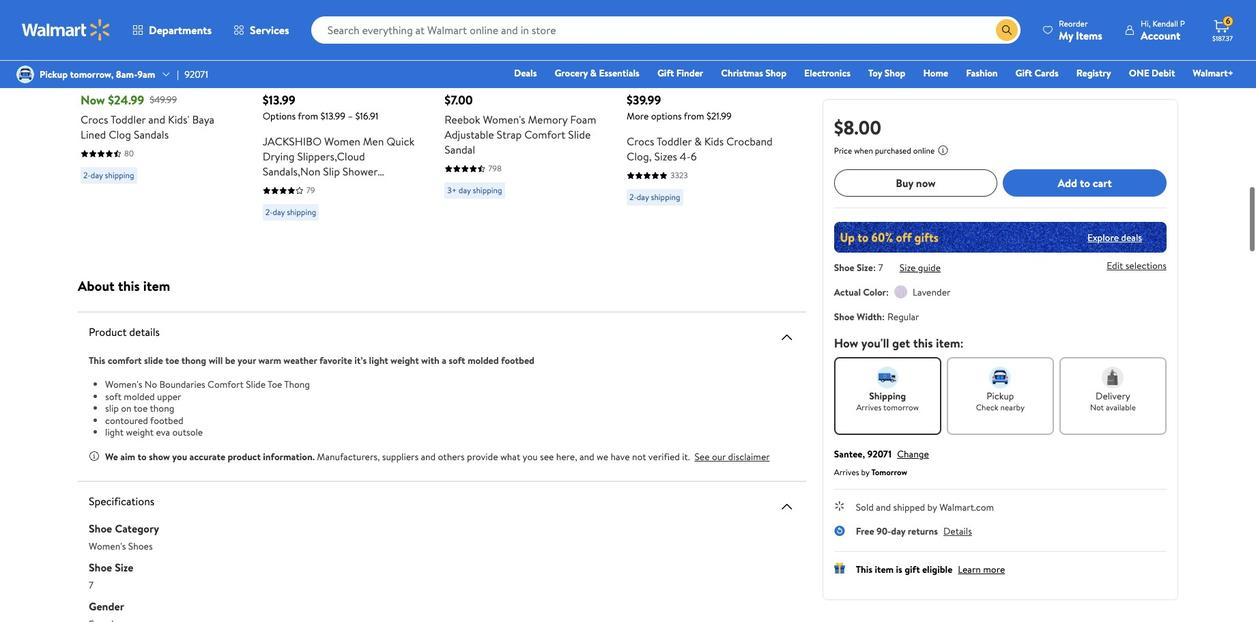 Task type: vqa. For each thing, say whether or not it's contained in the screenshot.
others
yes



Task type: describe. For each thing, give the bounding box(es) containing it.
by inside santee, 92071 change arrives by tomorrow
[[862, 466, 870, 478]]

this item is gift eligible learn more
[[856, 563, 1006, 576]]

intent image for shipping image
[[877, 367, 899, 389]]

baya
[[192, 112, 214, 127]]

product group containing +9
[[627, 0, 779, 226]]

pink/white image
[[492, 77, 503, 88]]

christmas shop link
[[715, 66, 793, 81]]

–
[[348, 109, 353, 123]]

arrives inside santee, 92071 change arrives by tomorrow
[[834, 466, 860, 478]]

men
[[363, 134, 384, 149]]

registry
[[1077, 66, 1112, 80]]

about this item
[[78, 277, 170, 295]]

this for this comfort slide toe thong will be your warm weather favorite it's light weight with a soft molded footbed
[[89, 354, 105, 367]]

0 horizontal spatial to
[[138, 450, 147, 463]]

+9
[[742, 74, 757, 91]]

gender
[[89, 599, 124, 614]]

92071 for santee,
[[868, 447, 892, 461]]

navy/red image
[[656, 77, 667, 88]]

see
[[695, 450, 710, 463]]

92071 for |
[[185, 68, 208, 81]]

color
[[864, 285, 887, 299]]

women's no boundaries comfort slide toe thong soft molded upper slip on toe thong contoured footbed light weight eva outsole
[[105, 378, 310, 439]]

$21.99
[[707, 109, 732, 123]]

available in additional 9 variants element
[[742, 74, 757, 91]]

with
[[421, 354, 440, 367]]

options
[[263, 109, 296, 123]]

not
[[1091, 402, 1104, 413]]

0 vertical spatial 2-day shipping
[[83, 169, 134, 181]]

for
[[263, 194, 277, 209]]

intent image for delivery image
[[1103, 367, 1124, 389]]

gift cards link
[[1010, 66, 1065, 81]]

what
[[501, 450, 521, 463]]

change
[[898, 447, 929, 461]]

gift finder link
[[651, 66, 710, 81]]

2 you from the left
[[523, 450, 538, 463]]

shoe for size
[[834, 261, 855, 275]]

3+ day shipping
[[448, 184, 502, 196]]

crocs inside now $24.99 $49.99 crocs toddler and kids' baya lined clog sandals
[[81, 112, 108, 127]]

this for this item is gift eligible learn more
[[856, 563, 873, 576]]

0 vertical spatial toe
[[165, 354, 179, 367]]

shipping down the 79
[[287, 206, 316, 218]]

home link
[[918, 66, 955, 81]]

slide inside $7.00 reebok women's memory foam adjustable strap comfort slide sandal
[[568, 127, 591, 142]]

$49.99
[[150, 93, 177, 106]]

1 horizontal spatial molded
[[468, 354, 499, 367]]

more
[[627, 109, 649, 123]]

gift for gift finder
[[658, 66, 674, 80]]

| 92071
[[177, 68, 208, 81]]

$13.99 options from $13.99 – $16.91
[[263, 92, 379, 123]]

orange image
[[361, 77, 372, 88]]

specifications image
[[779, 498, 795, 515]]

unisex
[[279, 194, 311, 209]]

0 horizontal spatial &
[[590, 66, 597, 80]]

guide
[[918, 261, 941, 275]]

explore deals
[[1088, 231, 1143, 244]]

legal information image
[[938, 145, 949, 156]]

fashion link
[[960, 66, 1004, 81]]

molded inside women's no boundaries comfort slide toe thong soft molded upper slip on toe thong contoured footbed light weight eva outsole
[[124, 390, 155, 403]]

learn
[[958, 563, 981, 576]]

when
[[855, 145, 873, 156]]

beige image
[[163, 77, 174, 88]]

weight inside women's no boundaries comfort slide toe thong soft molded upper slip on toe thong contoured footbed light weight eva outsole
[[126, 425, 154, 439]]

shipping down "80" on the left top
[[105, 169, 134, 181]]

pink image
[[291, 77, 302, 88]]

shoe category women's shoes shoe size 7
[[89, 521, 159, 592]]

have
[[611, 450, 630, 463]]

product group containing now $24.99
[[81, 0, 233, 226]]

soft inside women's no boundaries comfort slide toe thong soft molded upper slip on toe thong contoured footbed light weight eva outsole
[[105, 390, 122, 403]]

my
[[1059, 28, 1074, 43]]

explore
[[1088, 231, 1119, 244]]

to inside button
[[1080, 175, 1091, 190]]

day down sandals,beach
[[273, 206, 285, 218]]

shipped
[[894, 501, 926, 514]]

Search search field
[[311, 16, 1021, 44]]

registry link
[[1071, 66, 1118, 81]]

see
[[540, 450, 554, 463]]

shop for christmas shop
[[766, 66, 787, 80]]

2- for $13.99
[[265, 206, 273, 218]]

add to cart
[[1058, 175, 1112, 190]]

services button
[[223, 14, 300, 46]]

weather
[[284, 354, 317, 367]]

80
[[124, 148, 134, 159]]

purchased
[[875, 145, 912, 156]]

actual color :
[[834, 285, 889, 299]]

pickup for check
[[987, 389, 1015, 403]]

+6
[[378, 74, 392, 91]]

1 horizontal spatial this
[[914, 335, 933, 352]]

electronics link
[[798, 66, 857, 81]]

footbed inside women's no boundaries comfort slide toe thong soft molded upper slip on toe thong contoured footbed light weight eva outsole
[[150, 414, 184, 427]]

0 horizontal spatial 2-
[[83, 169, 91, 181]]

item:
[[936, 335, 964, 352]]

shoes inside jackshibo women men quick drying slippers,cloud sandals,non slip shower sandals,beach pool slides shoes for unisex adults
[[385, 179, 413, 194]]

add
[[1058, 175, 1078, 190]]

0 horizontal spatial $13.99
[[263, 92, 296, 109]]

day down clog,
[[637, 191, 649, 203]]

shop for toy shop
[[885, 66, 906, 80]]

black image
[[315, 77, 325, 88]]

available in additional 6 variants element
[[378, 74, 392, 91]]

0 vertical spatial light
[[369, 354, 388, 367]]

details button
[[944, 525, 972, 538]]

1 horizontal spatial size
[[857, 261, 873, 275]]

regular
[[888, 310, 920, 324]]

deals
[[514, 66, 537, 80]]

home
[[924, 66, 949, 80]]

black/lilac image
[[515, 77, 526, 88]]

women's inside women's no boundaries comfort slide toe thong soft molded upper slip on toe thong contoured footbed light weight eva outsole
[[105, 378, 142, 391]]

light inside women's no boundaries comfort slide toe thong soft molded upper slip on toe thong contoured footbed light weight eva outsole
[[105, 425, 124, 439]]

comfort inside $7.00 reebok women's memory foam adjustable strap comfort slide sandal
[[525, 127, 566, 142]]

reorder my items
[[1059, 17, 1103, 43]]

up to sixty percent off deals. shop now. image
[[834, 222, 1167, 253]]

pool
[[332, 179, 353, 194]]

1 horizontal spatial 7
[[879, 261, 884, 275]]

p
[[1181, 17, 1186, 29]]

crocband
[[727, 134, 773, 149]]

sandals
[[134, 127, 169, 142]]

and right sold
[[876, 501, 891, 514]]

reebok
[[445, 112, 481, 127]]

online
[[914, 145, 935, 156]]

we aim to show you accurate product information. manufacturers, suppliers and others provide what you see here, and we have not verified it. see our disclaimer
[[105, 450, 770, 463]]

reorder
[[1059, 17, 1088, 29]]

2 horizontal spatial size
[[900, 261, 916, 275]]

free
[[856, 525, 875, 538]]

verified
[[649, 450, 680, 463]]

outsole
[[172, 425, 203, 439]]

it.
[[683, 450, 690, 463]]

women's for $7.00
[[483, 112, 526, 127]]

you'll
[[862, 335, 890, 352]]

day left returns
[[891, 525, 906, 538]]

shoes inside "shoe category women's shoes shoe size 7"
[[128, 539, 153, 553]]

0 vertical spatial soft
[[449, 354, 465, 367]]

category
[[115, 521, 159, 536]]

women
[[324, 134, 361, 149]]

sandal
[[445, 142, 475, 157]]

christmas
[[721, 66, 764, 80]]

0 vertical spatial item
[[143, 277, 170, 295]]

quick
[[387, 134, 415, 149]]

6 inside crocs toddler & kids crocband clog, sizes 4-6
[[691, 149, 697, 164]]

black/gold image
[[539, 77, 550, 88]]

details
[[129, 324, 160, 339]]

: for size
[[873, 261, 876, 275]]

see our disclaimer button
[[695, 450, 770, 463]]

details
[[944, 525, 972, 538]]

this comfort slide toe thong will be your warm weather favorite it's light weight with a soft molded footbed
[[89, 354, 535, 367]]

price when purchased online
[[834, 145, 935, 156]]

slippers,cloud
[[297, 149, 365, 164]]

women's for shoe
[[89, 539, 126, 553]]

intent image for pickup image
[[990, 367, 1012, 389]]

jackshibo women men quick drying slippers,cloud sandals,non slip shower sandals,beach pool slides shoes for unisex adults image
[[263, 0, 390, 55]]



Task type: locate. For each thing, give the bounding box(es) containing it.
arrives down santee,
[[834, 466, 860, 478]]

this right gifting made easy image
[[856, 563, 873, 576]]

0 vertical spatial toddler
[[111, 112, 146, 127]]

0 vertical spatial weight
[[391, 354, 419, 367]]

slip
[[105, 402, 119, 415]]

size down category
[[115, 560, 133, 575]]

2- for $39.99
[[630, 191, 637, 203]]

grocery & essentials
[[555, 66, 640, 80]]

$13.99 up options
[[263, 92, 296, 109]]

get
[[893, 335, 911, 352]]

92071 right |
[[185, 68, 208, 81]]

returns
[[908, 525, 938, 538]]

2- left unisex
[[265, 206, 273, 218]]

1 vertical spatial 2-day shipping
[[630, 191, 681, 203]]

to left cart
[[1080, 175, 1091, 190]]

change button
[[898, 447, 929, 461]]

gray image
[[186, 77, 197, 88]]

walmart image
[[22, 19, 111, 41]]

1 horizontal spatial gift
[[1016, 66, 1033, 80]]

walmart+
[[1193, 66, 1234, 80]]

0 horizontal spatial this
[[89, 354, 105, 367]]

width
[[857, 310, 882, 324]]

you right show
[[172, 450, 187, 463]]

1 gift from the left
[[658, 66, 674, 80]]

product group containing +6
[[263, 0, 415, 226]]

0 horizontal spatial footbed
[[150, 414, 184, 427]]

soft up the contoured
[[105, 390, 122, 403]]

citrus/grey image
[[725, 77, 736, 88]]

santee,
[[834, 447, 866, 461]]

sandals,non
[[263, 164, 321, 179]]

shipping down 3323
[[651, 191, 681, 203]]

& inside crocs toddler & kids crocband clog, sizes 4-6
[[695, 134, 702, 149]]

and left we
[[580, 450, 595, 463]]

product details image
[[779, 329, 795, 346]]

6 left kids
[[691, 149, 697, 164]]

0 horizontal spatial light
[[105, 425, 124, 439]]

 image
[[16, 66, 34, 83]]

0 vertical spatial molded
[[468, 354, 499, 367]]

white image
[[116, 77, 127, 88]]

you left the see
[[523, 450, 538, 463]]

1 vertical spatial comfort
[[208, 378, 244, 391]]

0 vertical spatial to
[[1080, 175, 1091, 190]]

1 vertical spatial item
[[875, 563, 894, 576]]

& left kids
[[695, 134, 702, 149]]

crocs down more
[[627, 134, 655, 149]]

deals
[[1122, 231, 1143, 244]]

and inside now $24.99 $49.99 crocs toddler and kids' baya lined clog sandals
[[148, 112, 165, 127]]

women's
[[483, 112, 526, 127], [105, 378, 142, 391], [89, 539, 126, 553]]

comfort
[[108, 354, 142, 367]]

pickup inside pickup check nearby
[[987, 389, 1015, 403]]

0 vertical spatial footbed
[[501, 354, 535, 367]]

4 product group from the left
[[627, 0, 779, 226]]

day down "lined"
[[91, 169, 103, 181]]

0 vertical spatial 2-
[[83, 169, 91, 181]]

essentials
[[599, 66, 640, 80]]

2 vertical spatial :
[[882, 310, 885, 324]]

1 horizontal spatial $13.99
[[321, 109, 346, 123]]

&
[[590, 66, 597, 80], [695, 134, 702, 149]]

arrives
[[857, 402, 882, 413], [834, 466, 860, 478]]

thong inside women's no boundaries comfort slide toe thong soft molded upper slip on toe thong contoured footbed light weight eva outsole
[[150, 402, 174, 415]]

2-day shipping
[[83, 169, 134, 181], [630, 191, 681, 203], [265, 206, 316, 218]]

we
[[597, 450, 609, 463]]

1 product group from the left
[[81, 0, 233, 226]]

1 vertical spatial &
[[695, 134, 702, 149]]

1 horizontal spatial thong
[[182, 354, 206, 367]]

1 shop from the left
[[766, 66, 787, 80]]

0 vertical spatial &
[[590, 66, 597, 80]]

selections
[[1126, 259, 1167, 273]]

7 up color
[[879, 261, 884, 275]]

1 vertical spatial 6
[[691, 149, 697, 164]]

delivery not available
[[1091, 389, 1136, 413]]

add to cart button
[[1004, 169, 1167, 197]]

0 horizontal spatial comfort
[[208, 378, 244, 391]]

women's inside "shoe category women's shoes shoe size 7"
[[89, 539, 126, 553]]

molded right a
[[468, 354, 499, 367]]

smoke/navy image
[[702, 77, 713, 88]]

product
[[228, 450, 261, 463]]

explore deals link
[[1082, 225, 1148, 250]]

show
[[149, 450, 170, 463]]

toddler
[[111, 112, 146, 127], [657, 134, 692, 149]]

provide
[[467, 450, 498, 463]]

your
[[238, 354, 256, 367]]

from left $21.99
[[684, 109, 705, 123]]

: for color
[[887, 285, 889, 299]]

favorite
[[320, 354, 352, 367]]

shoes down category
[[128, 539, 153, 553]]

6 up $187.37
[[1226, 15, 1231, 27]]

|
[[177, 68, 179, 81]]

1 vertical spatial this
[[856, 563, 873, 576]]

0 vertical spatial comfort
[[525, 127, 566, 142]]

Walmart Site-Wide search field
[[311, 16, 1021, 44]]

92071 up "tomorrow" at the bottom right
[[868, 447, 892, 461]]

2 product group from the left
[[263, 0, 415, 226]]

2-day shipping for $39.99
[[630, 191, 681, 203]]

1 horizontal spatial toe
[[165, 354, 179, 367]]

92071 inside santee, 92071 change arrives by tomorrow
[[868, 447, 892, 461]]

suppliers
[[382, 450, 419, 463]]

strap
[[497, 127, 522, 142]]

0 horizontal spatial toe
[[134, 402, 148, 415]]

footbed
[[501, 354, 535, 367], [150, 414, 184, 427]]

1 horizontal spatial pickup
[[987, 389, 1015, 403]]

comfort right strap
[[525, 127, 566, 142]]

slide inside women's no boundaries comfort slide toe thong soft molded upper slip on toe thong contoured footbed light weight eva outsole
[[246, 378, 266, 391]]

weight left eva
[[126, 425, 154, 439]]

2-day shipping down sandals,beach
[[265, 206, 316, 218]]

toddler down "options"
[[657, 134, 692, 149]]

1 horizontal spatial :
[[882, 310, 885, 324]]

information.
[[263, 450, 315, 463]]

92071
[[185, 68, 208, 81], [868, 447, 892, 461]]

1 vertical spatial :
[[887, 285, 889, 299]]

slide right memory
[[568, 127, 591, 142]]

day right 3+
[[459, 184, 471, 196]]

2 horizontal spatial :
[[887, 285, 889, 299]]

shoe up actual at the top right of the page
[[834, 261, 855, 275]]

2-day shipping down 3323
[[630, 191, 681, 203]]

walmart+ link
[[1187, 66, 1240, 81]]

size up actual color : on the top right of page
[[857, 261, 873, 275]]

comfort inside women's no boundaries comfort slide toe thong soft molded upper slip on toe thong contoured footbed light weight eva outsole
[[208, 378, 244, 391]]

crocs toddler & kids crocband clog, sizes 4-6 image
[[627, 0, 754, 55]]

comfort down be
[[208, 378, 244, 391]]

reebok women's memory foam adjustable strap comfort slide sandal image
[[445, 0, 572, 55]]

women's down pink/white icon
[[483, 112, 526, 127]]

deals link
[[508, 66, 543, 81]]

1 horizontal spatial &
[[695, 134, 702, 149]]

0 horizontal spatial molded
[[124, 390, 155, 403]]

molded up the contoured
[[124, 390, 155, 403]]

0 horizontal spatial size
[[115, 560, 133, 575]]

pickup for tomorrow,
[[40, 68, 68, 81]]

size guide
[[900, 261, 941, 275]]

1 you from the left
[[172, 450, 187, 463]]

gift finder
[[658, 66, 704, 80]]

one debit link
[[1123, 66, 1182, 81]]

2 from from the left
[[684, 109, 705, 123]]

2 shop from the left
[[885, 66, 906, 80]]

slide
[[144, 354, 163, 367]]

crocs toddler and kids' baya lined clog sandals image
[[81, 0, 208, 55]]

from inside $13.99 options from $13.99 – $16.91
[[298, 109, 318, 123]]

gift for gift cards
[[1016, 66, 1033, 80]]

0 horizontal spatial thong
[[150, 402, 174, 415]]

1 horizontal spatial by
[[928, 501, 938, 514]]

2- down "lined"
[[83, 169, 91, 181]]

1 horizontal spatial shoes
[[385, 179, 413, 194]]

1 horizontal spatial shop
[[885, 66, 906, 80]]

1 vertical spatial 2-
[[630, 191, 637, 203]]

check
[[976, 402, 999, 413]]

delivery
[[1096, 389, 1131, 403]]

: for width
[[882, 310, 885, 324]]

yellow image
[[338, 77, 349, 88]]

$13.99 left the "–"
[[321, 109, 346, 123]]

toe right slide
[[165, 354, 179, 367]]

shoes right slides
[[385, 179, 413, 194]]

light right it's
[[369, 354, 388, 367]]

walmart.com
[[940, 501, 994, 514]]

product group containing $7.00
[[445, 0, 597, 226]]

gift left ballerina pink icon
[[658, 66, 674, 80]]

:
[[873, 261, 876, 275], [887, 285, 889, 299], [882, 310, 885, 324]]

a
[[442, 354, 447, 367]]

shoe down actual at the top right of the page
[[834, 310, 855, 324]]

comfort
[[525, 127, 566, 142], [208, 378, 244, 391]]

thong left will
[[182, 354, 206, 367]]

2-day shipping for $13.99
[[265, 206, 316, 218]]

2-
[[83, 169, 91, 181], [630, 191, 637, 203], [265, 206, 273, 218]]

options
[[651, 109, 682, 123]]

6 inside 6 $187.37
[[1226, 15, 1231, 27]]

0 vertical spatial $13.99
[[263, 92, 296, 109]]

finder
[[677, 66, 704, 80]]

arrives inside the shipping arrives tomorrow
[[857, 402, 882, 413]]

crocs down now
[[81, 112, 108, 127]]

slide left toe
[[246, 378, 266, 391]]

by right shipped
[[928, 501, 938, 514]]

$7.00 reebok women's memory foam adjustable strap comfort slide sandal
[[445, 92, 597, 157]]

0 vertical spatial thong
[[182, 354, 206, 367]]

departments button
[[122, 14, 223, 46]]

item left is
[[875, 563, 894, 576]]

light down slip
[[105, 425, 124, 439]]

size inside "shoe category women's shoes shoe size 7"
[[115, 560, 133, 575]]

1 vertical spatial toe
[[134, 402, 148, 415]]

aim
[[120, 450, 135, 463]]

1 horizontal spatial you
[[523, 450, 538, 463]]

shoe for width
[[834, 310, 855, 324]]

this right get
[[914, 335, 933, 352]]

0 horizontal spatial 7
[[89, 578, 94, 592]]

and down $49.99
[[148, 112, 165, 127]]

0 horizontal spatial weight
[[126, 425, 154, 439]]

shop right "+9"
[[766, 66, 787, 80]]

: left 'regular'
[[882, 310, 885, 324]]

shoe size : 7
[[834, 261, 884, 275]]

we
[[105, 450, 118, 463]]

1 vertical spatial shoes
[[128, 539, 153, 553]]

santee, 92071 change arrives by tomorrow
[[834, 447, 929, 478]]

1 vertical spatial by
[[928, 501, 938, 514]]

1 vertical spatial slide
[[246, 378, 266, 391]]

0 vertical spatial women's
[[483, 112, 526, 127]]

& right grocery
[[590, 66, 597, 80]]

1 vertical spatial arrives
[[834, 466, 860, 478]]

contoured
[[105, 414, 148, 427]]

size left the guide
[[900, 261, 916, 275]]

shoe down specifications
[[89, 521, 112, 536]]

others
[[438, 450, 465, 463]]

0 vertical spatial 6
[[1226, 15, 1231, 27]]

size
[[857, 261, 873, 275], [900, 261, 916, 275], [115, 560, 133, 575]]

toe right on
[[134, 402, 148, 415]]

0 vertical spatial 7
[[879, 261, 884, 275]]

be
[[225, 354, 235, 367]]

1 vertical spatial pickup
[[987, 389, 1015, 403]]

2 horizontal spatial 2-
[[630, 191, 637, 203]]

sold
[[856, 501, 874, 514]]

6 $187.37
[[1213, 15, 1233, 43]]

ballerina pink image
[[679, 77, 690, 88]]

shop right the toy
[[885, 66, 906, 80]]

navy/navy image
[[140, 77, 150, 88]]

crocs inside crocs toddler & kids crocband clog, sizes 4-6
[[627, 134, 655, 149]]

women's down comfort
[[105, 378, 142, 391]]

item up details
[[143, 277, 170, 295]]

0 horizontal spatial slide
[[246, 378, 266, 391]]

1 from from the left
[[298, 109, 318, 123]]

disclaimer
[[728, 450, 770, 463]]

1 vertical spatial weight
[[126, 425, 154, 439]]

1 horizontal spatial item
[[875, 563, 894, 576]]

$39.99 more options from $21.99
[[627, 92, 732, 123]]

1 horizontal spatial 6
[[1226, 15, 1231, 27]]

product group
[[81, 0, 233, 226], [263, 0, 415, 226], [445, 0, 597, 226], [627, 0, 779, 226]]

: up shoe width : regular
[[887, 285, 889, 299]]

women's inside $7.00 reebok women's memory foam adjustable strap comfort slide sandal
[[483, 112, 526, 127]]

$187.37
[[1213, 33, 1233, 43]]

toe inside women's no boundaries comfort slide toe thong soft molded upper slip on toe thong contoured footbed light weight eva outsole
[[134, 402, 148, 415]]

1 horizontal spatial weight
[[391, 354, 419, 367]]

2 horizontal spatial 2-day shipping
[[630, 191, 681, 203]]

0 vertical spatial 92071
[[185, 68, 208, 81]]

1 horizontal spatial 2-
[[265, 206, 273, 218]]

0 horizontal spatial by
[[862, 466, 870, 478]]

slip
[[323, 164, 340, 179]]

soft right a
[[449, 354, 465, 367]]

0 horizontal spatial item
[[143, 277, 170, 295]]

sandals,beach
[[263, 179, 329, 194]]

slides
[[356, 179, 383, 194]]

1 vertical spatial soft
[[105, 390, 122, 403]]

arrives left tomorrow
[[857, 402, 882, 413]]

toddler down $24.99
[[111, 112, 146, 127]]

1 vertical spatial thong
[[150, 402, 174, 415]]

gifting made easy image
[[834, 563, 845, 574]]

$16.91
[[355, 109, 379, 123]]

toddler inside crocs toddler & kids crocband clog, sizes 4-6
[[657, 134, 692, 149]]

1 horizontal spatial toddler
[[657, 134, 692, 149]]

weight left with
[[391, 354, 419, 367]]

light
[[369, 354, 388, 367], [105, 425, 124, 439]]

available
[[1106, 402, 1136, 413]]

1 vertical spatial light
[[105, 425, 124, 439]]

$24.99
[[108, 92, 144, 109]]

$13.99
[[263, 92, 296, 109], [321, 109, 346, 123]]

1 vertical spatial $13.99
[[321, 109, 346, 123]]

1 vertical spatial women's
[[105, 378, 142, 391]]

from inside $39.99 more options from $21.99
[[684, 109, 705, 123]]

: up color
[[873, 261, 876, 275]]

thong
[[284, 378, 310, 391]]

0 horizontal spatial 92071
[[185, 68, 208, 81]]

this right about
[[118, 277, 140, 295]]

1 horizontal spatial this
[[856, 563, 873, 576]]

jackshibo women men quick drying slippers,cloud sandals,non slip shower sandals,beach pool slides shoes for unisex adults
[[263, 134, 415, 209]]

0 horizontal spatial gift
[[658, 66, 674, 80]]

search icon image
[[1002, 25, 1013, 36]]

manufacturers,
[[317, 450, 380, 463]]

1 horizontal spatial to
[[1080, 175, 1091, 190]]

shoe for category
[[89, 521, 112, 536]]

0 vertical spatial crocs
[[81, 112, 108, 127]]

by down santee,
[[862, 466, 870, 478]]

by
[[862, 466, 870, 478], [928, 501, 938, 514]]

memory
[[528, 112, 568, 127]]

tomorrow,
[[70, 68, 114, 81]]

pickup left tomorrow, on the top left of the page
[[40, 68, 68, 81]]

1 vertical spatial to
[[138, 450, 147, 463]]

now $24.99 $49.99 crocs toddler and kids' baya lined clog sandals
[[81, 92, 214, 142]]

more
[[984, 563, 1006, 576]]

0 horizontal spatial pickup
[[40, 68, 68, 81]]

gift left cards
[[1016, 66, 1033, 80]]

7 inside "shoe category women's shoes shoe size 7"
[[89, 578, 94, 592]]

3 product group from the left
[[445, 0, 597, 226]]

0 vertical spatial slide
[[568, 127, 591, 142]]

shipping down 798
[[473, 184, 502, 196]]

1 horizontal spatial slide
[[568, 127, 591, 142]]

3323
[[671, 169, 688, 181]]

adjustable
[[445, 127, 494, 142]]

sold and shipped by walmart.com
[[856, 501, 994, 514]]

0 vertical spatial pickup
[[40, 68, 68, 81]]

2 vertical spatial 2-
[[265, 206, 273, 218]]

1 horizontal spatial crocs
[[627, 134, 655, 149]]

0 vertical spatial by
[[862, 466, 870, 478]]

1 horizontal spatial footbed
[[501, 354, 535, 367]]

2- down clog,
[[630, 191, 637, 203]]

0 horizontal spatial :
[[873, 261, 876, 275]]

is
[[896, 563, 903, 576]]

and left others
[[421, 450, 436, 463]]

2 gift from the left
[[1016, 66, 1033, 80]]

7 up gender
[[89, 578, 94, 592]]

0 vertical spatial this
[[118, 277, 140, 295]]

women's down category
[[89, 539, 126, 553]]

shoe up gender
[[89, 560, 112, 575]]

0 horizontal spatial soft
[[105, 390, 122, 403]]

1 vertical spatial 7
[[89, 578, 94, 592]]

items
[[1076, 28, 1103, 43]]

toddler inside now $24.99 $49.99 crocs toddler and kids' baya lined clog sandals
[[111, 112, 146, 127]]

pickup down intent image for pickup
[[987, 389, 1015, 403]]

to right aim on the left bottom of the page
[[138, 450, 147, 463]]

0 horizontal spatial crocs
[[81, 112, 108, 127]]

2 vertical spatial women's
[[89, 539, 126, 553]]

0 horizontal spatial this
[[118, 277, 140, 295]]

0 horizontal spatial from
[[298, 109, 318, 123]]

2-day shipping down "80" on the left top
[[83, 169, 134, 181]]

from right options
[[298, 109, 318, 123]]

services
[[250, 23, 289, 38]]

thong up eva
[[150, 402, 174, 415]]

no
[[145, 378, 157, 391]]

this
[[89, 354, 105, 367], [856, 563, 873, 576]]

this left comfort
[[89, 354, 105, 367]]

edit selections button
[[1107, 259, 1167, 273]]

0 vertical spatial arrives
[[857, 402, 882, 413]]



